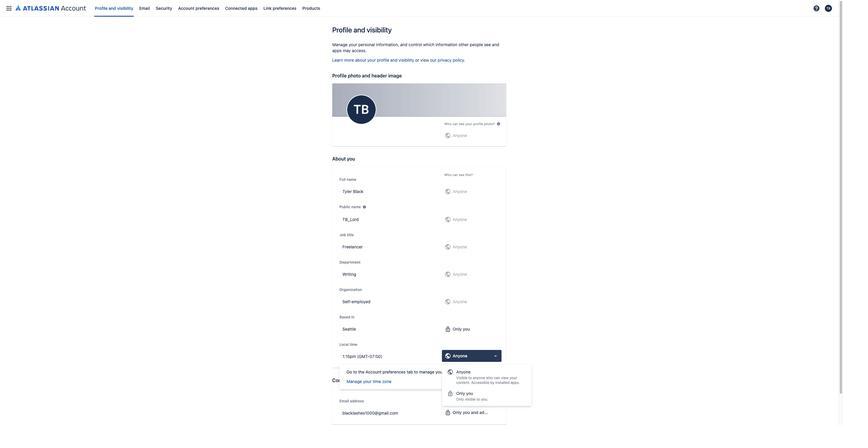 Task type: vqa. For each thing, say whether or not it's contained in the screenshot.
Tyler
yes



Task type: locate. For each thing, give the bounding box(es) containing it.
you for about you
[[347, 156, 355, 162]]

email
[[139, 6, 150, 11], [340, 399, 349, 404]]

self-employed
[[343, 299, 371, 304]]

your
[[349, 42, 357, 47], [368, 58, 376, 63], [466, 122, 473, 126], [510, 376, 517, 381]]

apps
[[248, 6, 258, 11], [333, 48, 342, 53]]

your up may
[[349, 42, 357, 47]]

0 vertical spatial to
[[469, 376, 472, 381]]

you inside only you only visible to you.
[[466, 391, 473, 396]]

account image
[[825, 5, 833, 12]]

3 who from the top
[[445, 395, 452, 399]]

2 vertical spatial who
[[445, 395, 452, 399]]

your up "apps."
[[510, 376, 517, 381]]

1 who from the top
[[445, 122, 452, 126]]

preferences for link preferences
[[273, 6, 297, 11]]

your inside 'anyone visible to anyone who can view your content. accessible by installed apps.'
[[510, 376, 517, 381]]

0 vertical spatial this?
[[466, 173, 473, 177]]

anyone
[[473, 376, 485, 381]]

you inside only you and admins popup button
[[463, 410, 470, 415]]

0 horizontal spatial profile
[[377, 58, 389, 63]]

to inside only you only visible to you.
[[477, 398, 480, 402]]

1 horizontal spatial email
[[340, 399, 349, 404]]

profile up header
[[377, 58, 389, 63]]

view right or in the top left of the page
[[421, 58, 429, 63]]

1 vertical spatial who
[[445, 173, 452, 177]]

email for email address
[[340, 399, 349, 404]]

learn more about your profile and visibility or view our privacy policy .
[[333, 58, 465, 63]]

0 vertical spatial view
[[421, 58, 429, 63]]

view our privacy policy link
[[421, 58, 464, 63]]

2 horizontal spatial visibility
[[399, 58, 414, 63]]

1 horizontal spatial visibility
[[367, 26, 392, 34]]

profile
[[95, 6, 108, 11], [333, 26, 352, 34], [333, 73, 347, 78]]

profile and visibility link
[[93, 3, 135, 13]]

2 preferences from the left
[[273, 6, 297, 11]]

profile photo and header image
[[333, 73, 402, 78]]

people
[[470, 42, 483, 47]]

0 horizontal spatial to
[[469, 376, 472, 381]]

1 horizontal spatial to
[[477, 398, 480, 402]]

group
[[442, 365, 532, 406]]

you up anyone dropdown button
[[463, 327, 470, 332]]

email left security
[[139, 6, 150, 11]]

1 vertical spatial to
[[477, 398, 480, 402]]

visibility up information,
[[367, 26, 392, 34]]

profile and visibility
[[95, 6, 133, 11], [333, 26, 392, 34]]

name right "public"
[[351, 205, 361, 209]]

email left address
[[340, 399, 349, 404]]

your inside manage your personal information, and control which information other people see and apps may access.
[[349, 42, 357, 47]]

only inside dropdown button
[[453, 327, 462, 332]]

personal
[[359, 42, 375, 47]]

manage
[[333, 42, 348, 47]]

visible
[[465, 398, 476, 402]]

0 vertical spatial who can see this?
[[445, 173, 473, 177]]

visibility left email link
[[117, 6, 133, 11]]

apps left link in the top of the page
[[248, 6, 258, 11]]

time
[[350, 343, 358, 347]]

you up visible
[[466, 391, 473, 396]]

tb_lord
[[343, 217, 359, 222]]

by
[[491, 381, 495, 385]]

0 vertical spatial email
[[139, 6, 150, 11]]

0 vertical spatial apps
[[248, 6, 258, 11]]

to inside 'anyone visible to anyone who can view your content. accessible by installed apps.'
[[469, 376, 472, 381]]

see
[[484, 42, 491, 47], [459, 122, 465, 126], [459, 173, 465, 177], [459, 395, 465, 399]]

you for only you only visible to you.
[[466, 391, 473, 396]]

your right about
[[368, 58, 376, 63]]

view up installed
[[501, 376, 509, 381]]

who can see this?
[[445, 173, 473, 177], [445, 395, 473, 399]]

view inside 'anyone visible to anyone who can view your content. accessible by installed apps.'
[[501, 376, 509, 381]]

self-
[[343, 299, 352, 304]]

you for only you and admins
[[463, 410, 470, 415]]

only for only you and admins
[[453, 410, 462, 415]]

full name
[[340, 177, 357, 182]]

and
[[109, 6, 116, 11], [354, 26, 365, 34], [401, 42, 408, 47], [492, 42, 500, 47], [391, 58, 398, 63], [362, 73, 371, 78], [471, 410, 479, 415]]

1 vertical spatial view
[[501, 376, 509, 381]]

profile left photo?
[[474, 122, 484, 126]]

about
[[355, 58, 366, 63]]

1 vertical spatial profile
[[333, 26, 352, 34]]

profile
[[377, 58, 389, 63], [474, 122, 484, 126]]

1 vertical spatial profile
[[474, 122, 484, 126]]

0 horizontal spatial visibility
[[117, 6, 133, 11]]

account preferences link
[[176, 3, 221, 13]]

only inside popup button
[[453, 410, 462, 415]]

preferences right link in the top of the page
[[273, 6, 297, 11]]

preferences
[[196, 6, 219, 11], [273, 6, 297, 11]]

link
[[264, 6, 272, 11]]

security
[[156, 6, 172, 11]]

and inside popup button
[[471, 410, 479, 415]]

this?
[[466, 173, 473, 177], [466, 395, 473, 399]]

products link
[[301, 3, 322, 13]]

1 horizontal spatial view
[[501, 376, 509, 381]]

may
[[343, 48, 351, 53]]

.
[[464, 58, 465, 63]]

0 horizontal spatial email
[[139, 6, 150, 11]]

your left photo?
[[466, 122, 473, 126]]

1 vertical spatial name
[[351, 205, 361, 209]]

email inside manage profile menu element
[[139, 6, 150, 11]]

only you and admins
[[453, 410, 494, 415]]

preferences right account
[[196, 6, 219, 11]]

1 vertical spatial profile and visibility
[[333, 26, 392, 34]]

writing
[[343, 272, 356, 277]]

2 who can see this? from the top
[[445, 395, 473, 399]]

policy
[[453, 58, 464, 63]]

to right visible
[[469, 376, 472, 381]]

view
[[421, 58, 429, 63], [501, 376, 509, 381]]

1 vertical spatial this?
[[466, 395, 473, 399]]

1 horizontal spatial profile and visibility
[[333, 26, 392, 34]]

1 vertical spatial email
[[340, 399, 349, 404]]

manage profile menu element
[[4, 0, 812, 17]]

public
[[340, 205, 351, 209]]

to left you.
[[477, 398, 480, 402]]

0 vertical spatial name
[[347, 177, 357, 182]]

who
[[445, 122, 452, 126], [445, 173, 452, 177], [445, 395, 452, 399]]

photo?
[[484, 122, 495, 126]]

1 vertical spatial who can see this?
[[445, 395, 473, 399]]

1 horizontal spatial preferences
[[273, 6, 297, 11]]

1 horizontal spatial apps
[[333, 48, 342, 53]]

1 vertical spatial apps
[[333, 48, 342, 53]]

0 vertical spatial visibility
[[117, 6, 133, 11]]

2 this? from the top
[[466, 395, 473, 399]]

0 vertical spatial profile
[[377, 58, 389, 63]]

group containing anyone
[[442, 365, 532, 406]]

apps down manage
[[333, 48, 342, 53]]

link preferences link
[[262, 3, 298, 13]]

0 horizontal spatial preferences
[[196, 6, 219, 11]]

1 this? from the top
[[466, 173, 473, 177]]

you down visible
[[463, 410, 470, 415]]

2 who from the top
[[445, 173, 452, 177]]

0 vertical spatial who
[[445, 122, 452, 126]]

products
[[303, 6, 320, 11]]

1:15pm
[[343, 354, 356, 359]]

0 horizontal spatial profile and visibility
[[95, 6, 133, 11]]

full
[[340, 177, 346, 182]]

apps inside manage profile menu element
[[248, 6, 258, 11]]

2 vertical spatial visibility
[[399, 58, 414, 63]]

banner
[[0, 0, 839, 17]]

0 vertical spatial profile and visibility
[[95, 6, 133, 11]]

visibility
[[117, 6, 133, 11], [367, 26, 392, 34], [399, 58, 414, 63]]

2 vertical spatial profile
[[333, 73, 347, 78]]

visibility left or in the top left of the page
[[399, 58, 414, 63]]

name right full
[[347, 177, 357, 182]]

or
[[416, 58, 419, 63]]

1 preferences from the left
[[196, 6, 219, 11]]

(gmt-
[[357, 354, 370, 359]]

photo
[[348, 73, 361, 78]]

control
[[409, 42, 422, 47]]

only for only you
[[453, 327, 462, 332]]

you right about
[[347, 156, 355, 162]]

about
[[333, 156, 346, 162]]

seattle
[[343, 327, 356, 332]]

1 horizontal spatial profile
[[474, 122, 484, 126]]

can
[[453, 122, 458, 126], [453, 173, 458, 177], [494, 376, 500, 381], [453, 395, 458, 399]]

you inside only you dropdown button
[[463, 327, 470, 332]]

name
[[347, 177, 357, 182], [351, 205, 361, 209]]

0 horizontal spatial apps
[[248, 6, 258, 11]]



Task type: describe. For each thing, give the bounding box(es) containing it.
employed
[[352, 299, 371, 304]]

name for public name
[[351, 205, 361, 209]]

based in
[[340, 315, 355, 320]]

help image
[[814, 5, 821, 12]]

switch to... image
[[5, 5, 13, 12]]

title
[[347, 233, 354, 237]]

tyler black
[[343, 189, 364, 194]]

1 vertical spatial visibility
[[367, 26, 392, 34]]

who
[[486, 376, 493, 381]]

visibility inside manage profile menu element
[[117, 6, 133, 11]]

manage your personal information, and control which information other people see and apps may access.
[[333, 42, 500, 53]]

information
[[436, 42, 458, 47]]

anyone visible to anyone who can view your content. accessible by installed apps.
[[457, 370, 520, 385]]

header
[[372, 73, 387, 78]]

job
[[340, 233, 346, 237]]

email link
[[138, 3, 152, 13]]

privacy
[[438, 58, 452, 63]]

which
[[423, 42, 435, 47]]

link preferences
[[264, 6, 297, 11]]

black
[[353, 189, 364, 194]]

accessible
[[472, 381, 490, 385]]

account preferences
[[178, 6, 219, 11]]

email for email
[[139, 6, 150, 11]]

learn more about your profile and visibility link
[[333, 58, 414, 63]]

connected
[[225, 6, 247, 11]]

contact
[[333, 378, 350, 384]]

apps.
[[511, 381, 520, 385]]

in
[[351, 315, 355, 320]]

based
[[340, 315, 351, 320]]

image
[[389, 73, 402, 78]]

connected apps link
[[224, 3, 259, 13]]

account
[[178, 6, 195, 11]]

only you only visible to you.
[[457, 391, 489, 402]]

content.
[[457, 381, 471, 385]]

job title
[[340, 233, 354, 237]]

anyone inside 'anyone visible to anyone who can view your content. accessible by installed apps.'
[[457, 370, 471, 375]]

public name
[[340, 205, 361, 209]]

email address
[[340, 399, 364, 404]]

learn
[[333, 58, 343, 63]]

1 who can see this? from the top
[[445, 173, 473, 177]]

address
[[350, 399, 364, 404]]

blacklashes1000@gmail.com
[[343, 411, 398, 416]]

access.
[[352, 48, 367, 53]]

about you
[[333, 156, 355, 162]]

banner containing profile and visibility
[[0, 0, 839, 17]]

installed
[[496, 381, 510, 385]]

07:00)
[[370, 354, 383, 359]]

you for only you
[[463, 327, 470, 332]]

1:15pm (gmt-07:00)
[[343, 354, 383, 359]]

admins
[[480, 410, 494, 415]]

you.
[[481, 398, 489, 402]]

only you and admins button
[[442, 407, 502, 419]]

other
[[459, 42, 469, 47]]

visible
[[457, 376, 468, 381]]

only you
[[453, 327, 470, 332]]

our
[[430, 58, 437, 63]]

0 vertical spatial profile
[[95, 6, 108, 11]]

more
[[344, 58, 354, 63]]

and inside manage profile menu element
[[109, 6, 116, 11]]

department
[[340, 260, 361, 265]]

anyone inside dropdown button
[[453, 354, 468, 359]]

connected apps
[[225, 6, 258, 11]]

who can see your profile photo?
[[445, 122, 495, 126]]

information,
[[376, 42, 399, 47]]

preferences for account preferences
[[196, 6, 219, 11]]

local time
[[340, 343, 358, 347]]

tyler
[[343, 189, 352, 194]]

only for only you only visible to you.
[[457, 391, 465, 396]]

anyone button
[[442, 350, 502, 362]]

0 horizontal spatial view
[[421, 58, 429, 63]]

see inside manage your personal information, and control which information other people see and apps may access.
[[484, 42, 491, 47]]

apps inside manage your personal information, and control which information other people see and apps may access.
[[333, 48, 342, 53]]

profile for and
[[377, 58, 389, 63]]

security link
[[154, 3, 174, 13]]

organization
[[340, 288, 362, 292]]

name for full name
[[347, 177, 357, 182]]

can inside 'anyone visible to anyone who can view your content. accessible by installed apps.'
[[494, 376, 500, 381]]

only you button
[[442, 324, 502, 335]]

profile for photo?
[[474, 122, 484, 126]]

profile and visibility inside manage profile menu element
[[95, 6, 133, 11]]

freelancer
[[343, 245, 363, 250]]

local
[[340, 343, 349, 347]]



